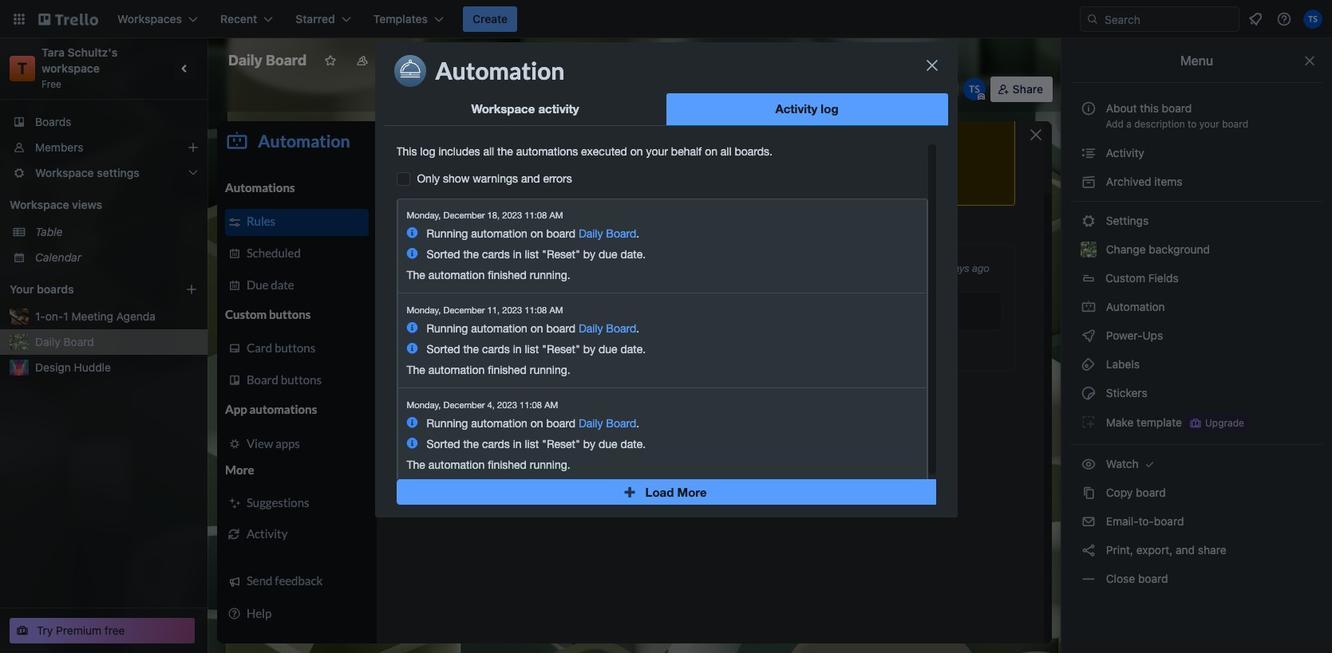 Task type: vqa. For each thing, say whether or not it's contained in the screenshot.
This member is an admin of this board. icon
no



Task type: locate. For each thing, give the bounding box(es) containing it.
ups down automation link
[[1143, 329, 1163, 343]]

power-ups down primary element
[[631, 82, 690, 96]]

sm image for copy board
[[1081, 485, 1097, 501]]

sm image inside settings link
[[1081, 213, 1097, 229]]

0 horizontal spatial ups
[[669, 82, 690, 96]]

power-ups up 'labels'
[[1103, 329, 1167, 343]]

sm image inside copy board "link"
[[1081, 485, 1097, 501]]

sm image
[[1081, 145, 1097, 161], [1081, 174, 1097, 190], [1081, 357, 1097, 373], [1081, 457, 1097, 473], [1142, 457, 1158, 473], [1081, 485, 1097, 501], [1081, 514, 1097, 530]]

sm image inside archived items 'link'
[[1081, 174, 1097, 190]]

board inside daily board text box
[[266, 52, 307, 69]]

sm image left copy
[[1081, 485, 1097, 501]]

meeting
[[71, 310, 113, 323]]

sm image for power-ups
[[1081, 328, 1097, 344]]

create
[[473, 12, 508, 26]]

share button
[[991, 77, 1053, 102]]

workspace visible button
[[347, 48, 480, 73]]

board up design huddle
[[63, 335, 94, 349]]

change
[[1106, 243, 1146, 256]]

0 notifications image
[[1246, 10, 1265, 29]]

all
[[933, 82, 945, 96]]

change background
[[1103, 243, 1210, 256]]

customize views image
[[560, 53, 576, 69]]

stickers
[[1103, 386, 1148, 400]]

sm image inside close board link
[[1081, 572, 1097, 588]]

print, export, and share
[[1103, 544, 1227, 557]]

board
[[266, 52, 307, 69], [511, 53, 542, 67], [63, 335, 94, 349]]

boards
[[37, 283, 74, 296]]

schultz's
[[68, 46, 118, 59]]

daily
[[228, 52, 263, 69], [35, 335, 60, 349]]

1 vertical spatial daily
[[35, 335, 60, 349]]

daily inside text box
[[228, 52, 263, 69]]

sm image inside the stickers link
[[1081, 386, 1097, 402]]

1 horizontal spatial daily
[[228, 52, 263, 69]]

1 vertical spatial power-
[[1106, 329, 1143, 343]]

change background link
[[1071, 237, 1323, 263]]

1 vertical spatial workspace
[[10, 198, 69, 212]]

board inside "link"
[[1136, 486, 1166, 500]]

custom fields
[[1106, 271, 1179, 285]]

sm image left 'labels'
[[1081, 357, 1097, 373]]

sm image left archived
[[1081, 174, 1097, 190]]

t
[[17, 59, 27, 77]]

table
[[35, 225, 63, 239]]

0 horizontal spatial board
[[63, 335, 94, 349]]

sm image for email-to-board
[[1081, 514, 1097, 530]]

workspace
[[375, 53, 434, 67], [10, 198, 69, 212]]

0 vertical spatial workspace
[[375, 53, 434, 67]]

1 horizontal spatial automation
[[1103, 300, 1165, 314]]

1 vertical spatial ups
[[1143, 329, 1163, 343]]

1 horizontal spatial daily board
[[228, 52, 307, 69]]

on-
[[45, 310, 63, 323]]

sm image left email-
[[1081, 514, 1097, 530]]

template
[[1137, 416, 1182, 429]]

0 vertical spatial automation
[[725, 82, 786, 96]]

labels link
[[1071, 352, 1323, 378]]

export,
[[1137, 544, 1173, 557]]

0 horizontal spatial power-
[[631, 82, 669, 96]]

0
[[879, 82, 886, 96]]

items
[[1155, 175, 1183, 188]]

sm image for labels
[[1081, 357, 1097, 373]]

custom
[[1106, 271, 1146, 285]]

1 horizontal spatial power-ups
[[1103, 329, 1167, 343]]

0 horizontal spatial daily board
[[35, 335, 94, 349]]

share
[[1013, 82, 1043, 96]]

board inside board link
[[511, 53, 542, 67]]

workspace inside 'workspace visible' button
[[375, 53, 434, 67]]

1 vertical spatial automation
[[1103, 300, 1165, 314]]

1 horizontal spatial ups
[[1143, 329, 1163, 343]]

labels
[[1103, 358, 1140, 371]]

close board link
[[1071, 567, 1323, 592]]

power- up 'labels'
[[1106, 329, 1143, 343]]

primary element
[[0, 0, 1333, 38]]

power-ups button
[[599, 77, 699, 102]]

sm image left the activity at right top
[[1081, 145, 1097, 161]]

power-
[[631, 82, 669, 96], [1106, 329, 1143, 343]]

board up to
[[1162, 101, 1192, 115]]

activity
[[1103, 146, 1145, 160]]

ups
[[669, 82, 690, 96], [1143, 329, 1163, 343]]

daily board down 1
[[35, 335, 94, 349]]

Board name text field
[[220, 48, 315, 73]]

print,
[[1106, 544, 1134, 557]]

1 vertical spatial power-ups
[[1103, 329, 1167, 343]]

0 horizontal spatial workspace
[[10, 198, 69, 212]]

board down export,
[[1138, 572, 1168, 586]]

workspace views
[[10, 198, 102, 212]]

archived items
[[1103, 175, 1183, 188]]

visible
[[437, 53, 471, 67]]

board
[[1162, 101, 1192, 115], [1222, 118, 1249, 130], [1136, 486, 1166, 500], [1154, 515, 1184, 529], [1138, 572, 1168, 586]]

ups inside button
[[669, 82, 690, 96]]

0 horizontal spatial power-ups
[[631, 82, 690, 96]]

2 horizontal spatial board
[[511, 53, 542, 67]]

free
[[42, 78, 61, 90]]

0 vertical spatial daily
[[228, 52, 263, 69]]

0 vertical spatial daily board
[[228, 52, 307, 69]]

sm image inside print, export, and share link
[[1081, 543, 1097, 559]]

sm image inside 'automation' button
[[703, 77, 725, 99]]

1 horizontal spatial board
[[266, 52, 307, 69]]

workspace left the visible
[[375, 53, 434, 67]]

copy board
[[1103, 486, 1166, 500]]

power-ups
[[631, 82, 690, 96], [1103, 329, 1167, 343]]

0 vertical spatial ups
[[669, 82, 690, 96]]

watching button
[[508, 77, 596, 102]]

board link
[[484, 48, 552, 73]]

automation
[[725, 82, 786, 96], [1103, 300, 1165, 314]]

t link
[[10, 56, 35, 81]]

views
[[72, 198, 102, 212]]

board up watching button
[[511, 53, 542, 67]]

email-
[[1106, 515, 1139, 529]]

0 vertical spatial power-ups
[[631, 82, 690, 96]]

sm image inside automation link
[[1081, 299, 1097, 315]]

1 vertical spatial daily board
[[35, 335, 94, 349]]

sm image for settings
[[1081, 213, 1097, 229]]

power- down primary element
[[631, 82, 669, 96]]

sm image left watch at the bottom right
[[1081, 457, 1097, 473]]

watching
[[536, 82, 586, 96]]

email-to-board link
[[1071, 509, 1323, 535]]

daily board inside text box
[[228, 52, 307, 69]]

1 horizontal spatial power-
[[1106, 329, 1143, 343]]

open information menu image
[[1277, 11, 1293, 27]]

workspace up table
[[10, 198, 69, 212]]

ups left 'automation' button at the right top
[[669, 82, 690, 96]]

to-
[[1139, 515, 1154, 529]]

sm image inside labels link
[[1081, 357, 1097, 373]]

clear all button
[[896, 77, 951, 102]]

sm image for close board
[[1081, 572, 1097, 588]]

clear
[[902, 82, 930, 96]]

upgrade
[[1206, 418, 1245, 430]]

watch
[[1103, 457, 1142, 471]]

sm image inside power-ups "link"
[[1081, 328, 1097, 344]]

0 vertical spatial power-
[[631, 82, 669, 96]]

daily board left star or unstar board icon
[[228, 52, 307, 69]]

board left star or unstar board icon
[[266, 52, 307, 69]]

power- inside "link"
[[1106, 329, 1143, 343]]

board up to-
[[1136, 486, 1166, 500]]

sm image inside email-to-board link
[[1081, 514, 1097, 530]]

1 horizontal spatial workspace
[[375, 53, 434, 67]]

custom fields button
[[1071, 266, 1323, 291]]

daily board
[[228, 52, 307, 69], [35, 335, 94, 349]]

agenda
[[116, 310, 156, 323]]

automation inside button
[[725, 82, 786, 96]]

sm image
[[703, 77, 725, 99], [1081, 213, 1097, 229], [1081, 299, 1097, 315], [1081, 328, 1097, 344], [1081, 386, 1097, 402], [1081, 414, 1097, 430], [1081, 543, 1097, 559], [1081, 572, 1097, 588]]

0 horizontal spatial automation
[[725, 82, 786, 96]]

sm image inside activity link
[[1081, 145, 1097, 161]]



Task type: describe. For each thing, give the bounding box(es) containing it.
boards
[[35, 115, 71, 129]]

create button
[[463, 6, 517, 32]]

1-on-1 meeting agenda
[[35, 310, 156, 323]]

your boards
[[10, 283, 74, 296]]

calendar
[[35, 251, 81, 264]]

0 horizontal spatial daily
[[35, 335, 60, 349]]

ups inside "link"
[[1143, 329, 1163, 343]]

Search field
[[1099, 7, 1239, 31]]

workspace visible
[[375, 53, 471, 67]]

sm image for stickers
[[1081, 386, 1097, 402]]

settings
[[1103, 214, 1149, 228]]

filters
[[823, 82, 855, 96]]

close board
[[1103, 572, 1168, 586]]

make template
[[1103, 416, 1182, 429]]

table link
[[35, 224, 198, 240]]

design huddle
[[35, 361, 111, 374]]

email-to-board
[[1103, 515, 1184, 529]]

try
[[37, 624, 53, 638]]

try premium free button
[[10, 619, 195, 644]]

members link
[[0, 135, 208, 160]]

try premium free
[[37, 624, 125, 638]]

description
[[1135, 118, 1185, 130]]

1-
[[35, 310, 45, 323]]

tara schultz (taraschultz7) image
[[1304, 10, 1323, 29]]

members
[[35, 141, 83, 154]]

free
[[105, 624, 125, 638]]

about this board add a description to your board
[[1106, 101, 1249, 130]]

make
[[1106, 416, 1134, 429]]

workspace for workspace views
[[10, 198, 69, 212]]

activity link
[[1071, 141, 1323, 166]]

background
[[1149, 243, 1210, 256]]

stickers link
[[1071, 381, 1323, 406]]

search image
[[1087, 13, 1099, 26]]

settings link
[[1071, 208, 1323, 234]]

power-ups inside "link"
[[1103, 329, 1167, 343]]

workspace
[[42, 61, 100, 75]]

premium
[[56, 624, 102, 638]]

design
[[35, 361, 71, 374]]

1
[[63, 310, 68, 323]]

power-ups inside button
[[631, 82, 690, 96]]

daily board link
[[35, 335, 198, 350]]

fields
[[1149, 271, 1179, 285]]

add
[[1106, 118, 1124, 130]]

about
[[1106, 101, 1137, 115]]

board inside "daily board" link
[[63, 335, 94, 349]]

add board image
[[185, 283, 198, 296]]

close
[[1106, 572, 1135, 586]]

sm image for automation
[[1081, 299, 1097, 315]]

archived
[[1106, 175, 1152, 188]]

print, export, and share link
[[1071, 538, 1323, 564]]

upgrade button
[[1186, 414, 1248, 434]]

menu
[[1181, 53, 1214, 68]]

automation button
[[703, 77, 795, 102]]

automation link
[[1071, 295, 1323, 320]]

copy
[[1106, 486, 1133, 500]]

and
[[1176, 544, 1195, 557]]

clear all
[[902, 82, 945, 96]]

your boards with 3 items element
[[10, 280, 161, 299]]

1-on-1 meeting agenda link
[[35, 309, 198, 325]]

calendar link
[[35, 250, 198, 266]]

power- inside button
[[631, 82, 669, 96]]

your
[[1200, 118, 1220, 130]]

star or unstar board image
[[324, 54, 337, 67]]

tara
[[42, 46, 65, 59]]

this
[[1140, 101, 1159, 115]]

board right your
[[1222, 118, 1249, 130]]

tara schultz's workspace free
[[42, 46, 120, 90]]

boards link
[[0, 109, 208, 135]]

archived items link
[[1071, 169, 1323, 195]]

tara schultz (taraschultz7) image
[[963, 78, 986, 101]]

watch link
[[1071, 452, 1323, 477]]

your
[[10, 283, 34, 296]]

sm image for activity
[[1081, 145, 1097, 161]]

huddle
[[74, 361, 111, 374]]

sm image for make template
[[1081, 414, 1097, 430]]

a
[[1127, 118, 1132, 130]]

design huddle link
[[35, 360, 198, 376]]

sm image for archived items
[[1081, 174, 1097, 190]]

board up print, export, and share at the bottom of page
[[1154, 515, 1184, 529]]

sm image for print, export, and share
[[1081, 543, 1097, 559]]

sm image up copy board
[[1142, 457, 1158, 473]]

sm image for watch
[[1081, 457, 1097, 473]]

power-ups link
[[1071, 323, 1323, 349]]

workspace for workspace visible
[[375, 53, 434, 67]]

to
[[1188, 118, 1197, 130]]

share
[[1198, 544, 1227, 557]]



